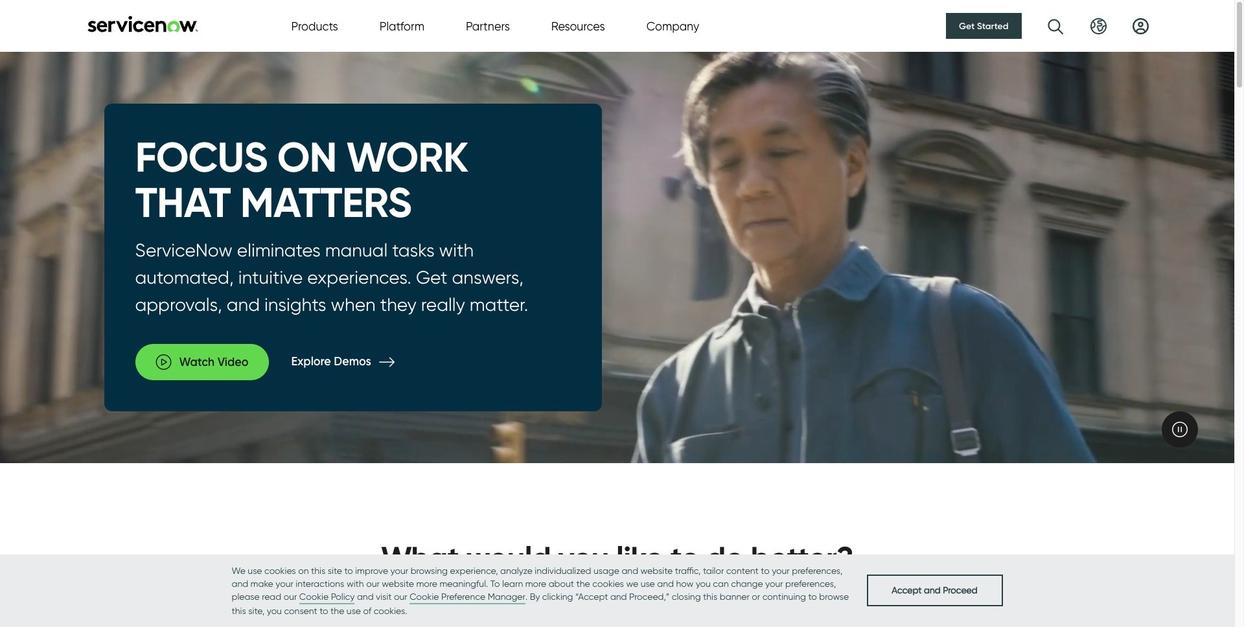 Task type: vqa. For each thing, say whether or not it's contained in the screenshot.
THE GO TO SERVICENOW ACCOUNT image in the top of the page
yes



Task type: locate. For each thing, give the bounding box(es) containing it.
pause ambient video element
[[1162, 411, 1198, 448]]

go to servicenow account image
[[1132, 18, 1149, 34]]

servicenow image
[[86, 15, 199, 32]]



Task type: describe. For each thing, give the bounding box(es) containing it.
select your country image
[[1090, 18, 1107, 34]]

pause ambient video image
[[1172, 422, 1188, 437]]



